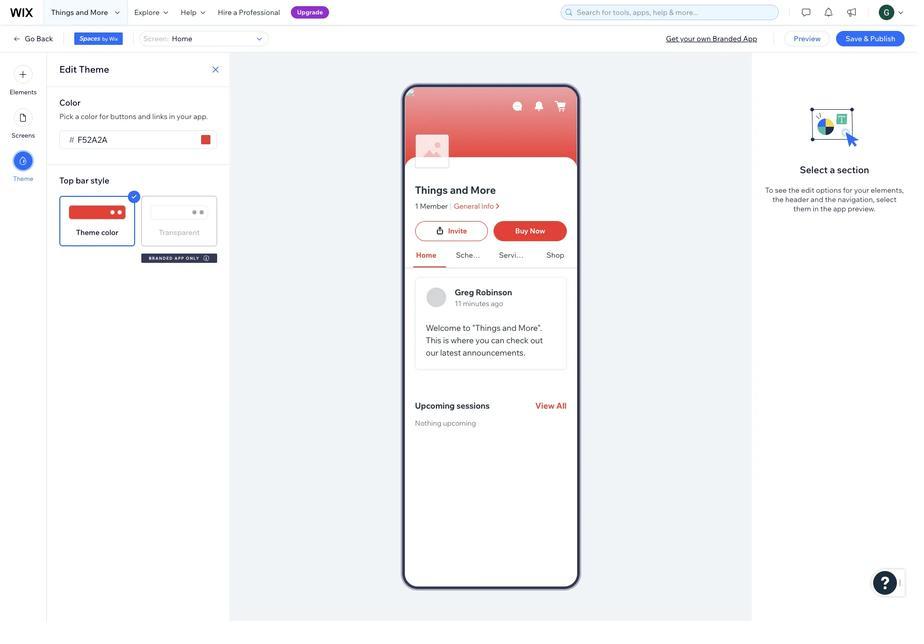 Task type: describe. For each thing, give the bounding box(es) containing it.
home
[[416, 251, 437, 260]]

0 vertical spatial your
[[680, 34, 695, 43]]

view
[[535, 401, 555, 411]]

11
[[455, 299, 462, 308]]

general
[[454, 202, 480, 211]]

#
[[69, 135, 74, 145]]

where
[[451, 336, 474, 346]]

minutes
[[463, 299, 489, 308]]

invite button
[[415, 221, 488, 241]]

upcoming
[[443, 419, 476, 428]]

go back button
[[12, 34, 53, 43]]

now
[[530, 227, 545, 236]]

things and more 1 member | general info
[[415, 184, 496, 211]]

announcements
[[516, 258, 572, 267]]

navigation
[[535, 232, 572, 241]]

can
[[491, 336, 505, 346]]

this
[[426, 336, 441, 346]]

only
[[186, 256, 199, 261]]

0 vertical spatial theme
[[79, 63, 109, 75]]

upcoming sessions
[[415, 401, 490, 411]]

and inside color pick a color for buttons and links in your app.
[[138, 112, 151, 121]]

in inside to see the edit options for your elements, the header and the navigation, select them in the app preview.
[[813, 204, 819, 214]]

1 member button
[[415, 201, 448, 211]]

latest
[[440, 348, 461, 358]]

is
[[443, 336, 449, 346]]

save & publish button
[[837, 31, 905, 46]]

view all
[[535, 401, 567, 411]]

theme for theme
[[13, 175, 33, 183]]

to see the edit options for your elements, the header and the navigation, select them in the app preview.
[[765, 186, 904, 214]]

buttons
[[110, 112, 136, 121]]

your inside to see the edit options for your elements, the header and the navigation, select them in the app preview.
[[854, 186, 870, 195]]

color inside color pick a color for buttons and links in your app.
[[81, 112, 98, 121]]

upcoming
[[415, 401, 455, 411]]

screens
[[11, 132, 35, 139]]

screen:
[[143, 34, 169, 43]]

invite
[[448, 227, 467, 236]]

explore
[[134, 8, 160, 17]]

select
[[800, 164, 828, 176]]

top bar style
[[59, 175, 109, 186]]

screens button
[[11, 108, 35, 139]]

info
[[481, 202, 494, 211]]

see
[[775, 186, 787, 195]]

things and more
[[51, 8, 108, 17]]

more for things and more 1 member | general info
[[471, 184, 496, 196]]

edit
[[59, 63, 77, 75]]

things for things and more 1 member | general info
[[415, 184, 448, 196]]

for inside color pick a color for buttons and links in your app.
[[99, 112, 109, 121]]

select a section
[[800, 164, 870, 176]]

more".
[[518, 323, 542, 333]]

top
[[59, 175, 74, 186]]

to
[[463, 323, 471, 333]]

style
[[91, 175, 109, 186]]

color pick a color for buttons and links in your app.
[[59, 98, 208, 121]]

go
[[25, 34, 35, 43]]

elements button
[[10, 65, 37, 96]]

hire
[[218, 8, 232, 17]]

professional
[[239, 8, 280, 17]]

out
[[531, 336, 543, 346]]

select
[[877, 195, 897, 204]]

publish
[[871, 34, 896, 43]]

ago
[[491, 299, 503, 308]]

header
[[547, 89, 572, 99]]

and inside to see the edit options for your elements, the header and the navigation, select them in the app preview.
[[811, 195, 824, 204]]

and inside welcome to "things and more". this is where you can check out our latest announcements.
[[502, 323, 517, 333]]

back
[[36, 34, 53, 43]]

announcements.
[[463, 348, 525, 358]]

save
[[846, 34, 863, 43]]

preview
[[794, 34, 821, 43]]

in inside color pick a color for buttons and links in your app.
[[169, 112, 175, 121]]



Task type: vqa. For each thing, say whether or not it's contained in the screenshot.
Quick Access button
no



Task type: locate. For each thing, give the bounding box(es) containing it.
elements
[[10, 88, 37, 96]]

your left "app."
[[177, 112, 192, 121]]

1 horizontal spatial in
[[813, 204, 819, 214]]

things and more button
[[415, 183, 567, 197]]

own
[[697, 34, 711, 43]]

0 horizontal spatial more
[[90, 8, 108, 17]]

1 vertical spatial theme
[[13, 175, 33, 183]]

buy
[[515, 227, 529, 236]]

0 horizontal spatial a
[[75, 112, 79, 121]]

1 horizontal spatial color
[[101, 228, 118, 237]]

1 vertical spatial app
[[174, 256, 184, 261]]

a for select
[[830, 164, 835, 176]]

hire a professional
[[218, 8, 280, 17]]

options
[[816, 186, 842, 195]]

0 vertical spatial for
[[99, 112, 109, 121]]

welcome to "things and more". this is where you can check out our latest announcements.
[[426, 323, 545, 358]]

theme
[[79, 63, 109, 75], [13, 175, 33, 183], [76, 228, 100, 237]]

get your own branded app button
[[666, 34, 758, 43]]

sessions
[[457, 401, 490, 411]]

things
[[51, 8, 74, 17], [415, 184, 448, 196]]

get
[[666, 34, 679, 43]]

elements,
[[871, 186, 904, 195]]

more left explore
[[90, 8, 108, 17]]

nothing
[[415, 419, 442, 428]]

1 vertical spatial your
[[177, 112, 192, 121]]

0 horizontal spatial app
[[174, 256, 184, 261]]

your inside color pick a color for buttons and links in your app.
[[177, 112, 192, 121]]

header
[[786, 195, 809, 204]]

|
[[450, 201, 452, 211]]

&
[[864, 34, 869, 43]]

1 horizontal spatial more
[[471, 184, 496, 196]]

2 horizontal spatial your
[[854, 186, 870, 195]]

1
[[415, 202, 418, 211]]

1 horizontal spatial a
[[233, 8, 237, 17]]

your up the preview.
[[854, 186, 870, 195]]

upgrade button
[[291, 6, 329, 19]]

branded
[[713, 34, 742, 43], [149, 256, 173, 261]]

0 vertical spatial a
[[233, 8, 237, 17]]

1 vertical spatial branded
[[149, 256, 173, 261]]

services
[[499, 251, 528, 260]]

Search for tools, apps, help & more... field
[[574, 5, 776, 20]]

0 vertical spatial more
[[90, 8, 108, 17]]

color
[[59, 98, 81, 108]]

in
[[169, 112, 175, 121], [813, 204, 819, 214]]

0 horizontal spatial things
[[51, 8, 74, 17]]

you
[[476, 336, 489, 346]]

nothing upcoming
[[415, 419, 476, 428]]

help
[[181, 8, 197, 17]]

and inside things and more 1 member | general info
[[450, 184, 468, 196]]

shop
[[547, 251, 565, 260]]

the left app
[[821, 204, 832, 214]]

more inside things and more 1 member | general info
[[471, 184, 496, 196]]

preview.
[[848, 204, 876, 214]]

0 vertical spatial app
[[743, 34, 758, 43]]

0 vertical spatial in
[[169, 112, 175, 121]]

0 horizontal spatial for
[[99, 112, 109, 121]]

app right own at the top of the page
[[743, 34, 758, 43]]

your right get on the right of the page
[[680, 34, 695, 43]]

1 horizontal spatial branded
[[713, 34, 742, 43]]

for left buttons
[[99, 112, 109, 121]]

in right them
[[813, 204, 819, 214]]

edit theme
[[59, 63, 109, 75]]

1 vertical spatial a
[[75, 112, 79, 121]]

1 vertical spatial things
[[415, 184, 448, 196]]

1 vertical spatial for
[[843, 186, 853, 195]]

the right edit
[[825, 195, 836, 204]]

menu containing elements
[[0, 59, 46, 189]]

theme color
[[76, 228, 118, 237]]

things up 1 member button
[[415, 184, 448, 196]]

theme button
[[13, 152, 33, 183]]

2 horizontal spatial a
[[830, 164, 835, 176]]

0 horizontal spatial color
[[81, 112, 98, 121]]

app
[[834, 204, 847, 214]]

transparent
[[159, 228, 200, 237]]

theme for theme color
[[76, 228, 100, 237]]

more for things and more
[[90, 8, 108, 17]]

things inside things and more 1 member | general info
[[415, 184, 448, 196]]

hire a professional link
[[212, 0, 286, 25]]

navigation,
[[838, 195, 875, 204]]

buy now button
[[494, 221, 567, 241]]

the
[[789, 186, 800, 195], [773, 195, 784, 204], [825, 195, 836, 204], [821, 204, 832, 214]]

0 vertical spatial branded
[[713, 34, 742, 43]]

menu
[[0, 59, 46, 189]]

app left only
[[174, 256, 184, 261]]

0 horizontal spatial branded
[[149, 256, 173, 261]]

help button
[[175, 0, 212, 25]]

branded down transparent
[[149, 256, 173, 261]]

1 horizontal spatial app
[[743, 34, 758, 43]]

0 horizontal spatial your
[[177, 112, 192, 121]]

greg
[[455, 287, 474, 298]]

the left header
[[773, 195, 784, 204]]

2 vertical spatial theme
[[76, 228, 100, 237]]

the right 'see'
[[789, 186, 800, 195]]

1 horizontal spatial your
[[680, 34, 695, 43]]

pick
[[59, 112, 74, 121]]

edit
[[801, 186, 815, 195]]

"things
[[472, 323, 501, 333]]

app
[[743, 34, 758, 43], [174, 256, 184, 261]]

1 horizontal spatial for
[[843, 186, 853, 195]]

all
[[556, 401, 567, 411]]

robinson
[[476, 287, 512, 298]]

1 horizontal spatial things
[[415, 184, 448, 196]]

app.
[[193, 112, 208, 121]]

upgrade
[[297, 8, 323, 16]]

our
[[426, 348, 439, 358]]

a inside color pick a color for buttons and links in your app.
[[75, 112, 79, 121]]

buy now
[[515, 227, 545, 236]]

and
[[76, 8, 89, 17], [138, 112, 151, 121], [450, 184, 468, 196], [811, 195, 824, 204], [502, 323, 517, 333]]

None field
[[169, 31, 254, 46], [74, 131, 198, 149], [169, 31, 254, 46], [74, 131, 198, 149]]

1 vertical spatial in
[[813, 204, 819, 214]]

a
[[233, 8, 237, 17], [75, 112, 79, 121], [830, 164, 835, 176]]

more
[[90, 8, 108, 17], [471, 184, 496, 196]]

them
[[794, 204, 811, 214]]

section
[[837, 164, 870, 176]]

0 vertical spatial color
[[81, 112, 98, 121]]

your
[[680, 34, 695, 43], [177, 112, 192, 121], [854, 186, 870, 195]]

check
[[506, 336, 529, 346]]

1 vertical spatial more
[[471, 184, 496, 196]]

0 horizontal spatial in
[[169, 112, 175, 121]]

theme inside menu
[[13, 175, 33, 183]]

2 vertical spatial your
[[854, 186, 870, 195]]

in right links
[[169, 112, 175, 121]]

2 vertical spatial a
[[830, 164, 835, 176]]

1 vertical spatial color
[[101, 228, 118, 237]]

for inside to see the edit options for your elements, the header and the navigation, select them in the app preview.
[[843, 186, 853, 195]]

things up back
[[51, 8, 74, 17]]

a right select
[[830, 164, 835, 176]]

schedule
[[456, 251, 488, 260]]

a right hire
[[233, 8, 237, 17]]

member
[[420, 202, 448, 211]]

go back
[[25, 34, 53, 43]]

branded app only
[[149, 256, 199, 261]]

get your own branded app
[[666, 34, 758, 43]]

a right pick
[[75, 112, 79, 121]]

more up "info"
[[471, 184, 496, 196]]

a for hire
[[233, 8, 237, 17]]

view all button
[[535, 400, 567, 412]]

0 vertical spatial things
[[51, 8, 74, 17]]

greg robinson 11 minutes ago
[[455, 287, 512, 308]]

to
[[765, 186, 774, 195]]

save & publish
[[846, 34, 896, 43]]

things for things and more
[[51, 8, 74, 17]]

for right "options"
[[843, 186, 853, 195]]

bar
[[76, 175, 89, 186]]

branded right own at the top of the page
[[713, 34, 742, 43]]



